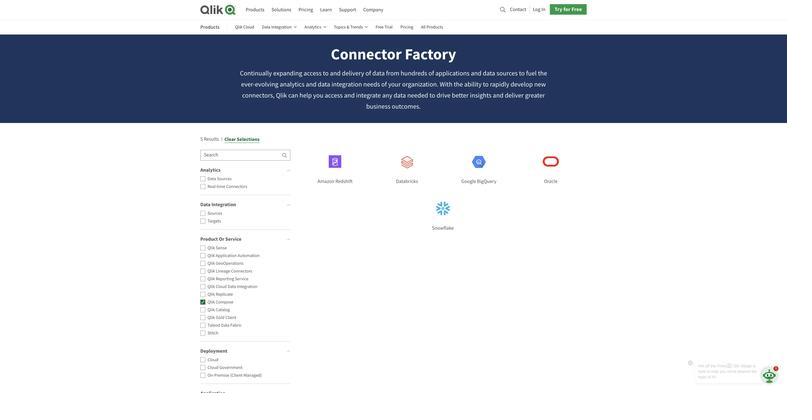 Task type: describe. For each thing, give the bounding box(es) containing it.
databricks logo image
[[395, 150, 419, 174]]

application
[[216, 253, 237, 259]]

needed
[[407, 91, 428, 100]]

qlik main element
[[246, 4, 587, 15]]

for
[[564, 6, 571, 13]]

topics & trends link
[[334, 21, 368, 34]]

data up needs at the top of page
[[372, 69, 385, 78]]

contact link
[[510, 5, 526, 14]]

pricing for rightmost pricing link
[[400, 24, 413, 30]]

google bigquery logo image
[[467, 150, 491, 174]]

client
[[225, 315, 236, 321]]

better
[[452, 91, 469, 100]]

0 horizontal spatial access
[[304, 69, 322, 78]]

deployment
[[200, 348, 227, 355]]

2 horizontal spatial of
[[429, 69, 434, 78]]

sense
[[216, 246, 227, 251]]

log
[[533, 6, 541, 13]]

0 horizontal spatial the
[[454, 80, 463, 89]]

1 vertical spatial sources
[[208, 211, 222, 216]]

to left drive
[[430, 91, 435, 100]]

outcomes.
[[392, 102, 421, 111]]

integration
[[332, 80, 362, 89]]

cloud down deployment in the bottom of the page
[[208, 358, 219, 363]]

analytics for analytics link
[[305, 24, 321, 30]]

greater
[[525, 91, 545, 100]]

talend
[[208, 323, 220, 329]]

analytics
[[280, 80, 305, 89]]

and up ability
[[471, 69, 482, 78]]

your
[[388, 80, 401, 89]]

qlik inside "continually expanding access to and delivery of data from hundreds of applications and data sources to fuel the ever-evolving analytics and data integration needs of your organization. with the ability to rapidly develop new connectors, qlik can help you access and integrate any data needed to drive better insights and deliver greater business outcomes."
[[276, 91, 287, 100]]

drive
[[437, 91, 451, 100]]

snowflake logo image
[[431, 197, 455, 220]]

automation
[[238, 253, 260, 259]]

(client-
[[230, 373, 244, 379]]

data up you
[[318, 80, 330, 89]]

connector
[[331, 44, 402, 65]]

data integration link
[[262, 21, 297, 34]]

delivery
[[342, 69, 364, 78]]

topics & trends
[[334, 24, 363, 30]]

1 horizontal spatial access
[[325, 91, 343, 100]]

fabric
[[230, 323, 242, 329]]

1 horizontal spatial the
[[538, 69, 547, 78]]

connector factory
[[331, 44, 456, 65]]

0 horizontal spatial of
[[366, 69, 371, 78]]

factory
[[405, 44, 456, 65]]

support
[[339, 7, 356, 13]]

&
[[347, 24, 349, 30]]

integration for the data integration "link"
[[271, 24, 292, 30]]

connectors inside qlik sense qlik application automation qlik geooperations qlik lineage connectors qlik reporting service qlik cloud data integration qlik replicate qlik compose qlik catalog qlik gold client talend data fabric stitch
[[231, 269, 252, 274]]

on-
[[208, 373, 214, 379]]

selections
[[237, 136, 260, 143]]

all products link
[[421, 21, 443, 34]]

stitch
[[208, 331, 218, 336]]

pricing for pricing link within qlik main element
[[299, 7, 313, 13]]

free trial link
[[376, 21, 393, 34]]

try
[[555, 6, 563, 13]]

data integration button
[[200, 201, 290, 209]]

expanding
[[273, 69, 302, 78]]

integration inside qlik sense qlik application automation qlik geooperations qlik lineage connectors qlik reporting service qlik cloud data integration qlik replicate qlik compose qlik catalog qlik gold client talend data fabric stitch
[[237, 284, 257, 290]]

sources
[[497, 69, 518, 78]]

integrate
[[356, 91, 381, 100]]

ever-
[[241, 80, 255, 89]]

products menu bar
[[200, 21, 451, 34]]

learn
[[320, 7, 332, 13]]

business
[[366, 102, 391, 111]]

clear selections
[[224, 136, 260, 143]]

1 horizontal spatial pricing link
[[400, 21, 413, 34]]

evolving
[[255, 80, 278, 89]]

with
[[440, 80, 453, 89]]

sources targets
[[208, 211, 222, 224]]

solutions
[[272, 7, 291, 13]]

cloud inside qlik sense qlik application automation qlik geooperations qlik lineage connectors qlik reporting service qlik cloud data integration qlik replicate qlik compose qlik catalog qlik gold client talend data fabric stitch
[[216, 284, 227, 290]]

data inside dropdown button
[[200, 202, 211, 208]]

connectors,
[[242, 91, 275, 100]]

qlik sense qlik application automation qlik geooperations qlik lineage connectors qlik reporting service qlik cloud data integration qlik replicate qlik compose qlik catalog qlik gold client talend data fabric stitch
[[208, 246, 260, 336]]

try for free link
[[550, 4, 587, 15]]

analytics link
[[305, 21, 326, 34]]

organization.
[[402, 80, 439, 89]]

service inside qlik sense qlik application automation qlik geooperations qlik lineage connectors qlik reporting service qlik cloud data integration qlik replicate qlik compose qlik catalog qlik gold client talend data fabric stitch
[[235, 277, 249, 282]]

topics
[[334, 24, 346, 30]]

bigquery
[[477, 179, 497, 185]]

Search search field
[[200, 150, 290, 161]]

google bigquery
[[461, 179, 497, 185]]

insights
[[470, 91, 492, 100]]

premise
[[214, 373, 229, 379]]

to up you
[[323, 69, 329, 78]]

to up insights
[[483, 80, 489, 89]]

2 horizontal spatial products
[[427, 24, 443, 30]]

rapidly
[[490, 80, 509, 89]]

geooperations
[[216, 261, 244, 267]]

data up rapidly
[[483, 69, 495, 78]]

to left fuel
[[519, 69, 525, 78]]

analytics button
[[200, 166, 290, 174]]

lineage
[[216, 269, 230, 274]]

and up integration
[[330, 69, 341, 78]]

ability
[[464, 80, 482, 89]]

cloud cloud government on-premise (client-managed)
[[208, 358, 262, 379]]

free trial
[[376, 24, 393, 30]]



Task type: vqa. For each thing, say whether or not it's contained in the screenshot.
'Company' "icon"
no



Task type: locate. For each thing, give the bounding box(es) containing it.
pricing inside qlik main element
[[299, 7, 313, 13]]

deployment button
[[200, 348, 290, 355]]

0 vertical spatial data integration
[[262, 24, 292, 30]]

product or service
[[200, 236, 241, 243]]

connectors
[[226, 184, 247, 190], [231, 269, 252, 274]]

snowflake
[[432, 225, 454, 232]]

real-
[[208, 184, 217, 190]]

data down products link
[[262, 24, 271, 30]]

managed)
[[244, 373, 262, 379]]

0 vertical spatial integration
[[271, 24, 292, 30]]

menu bar inside qlik main element
[[246, 5, 383, 15]]

products up the qlik cloud link
[[246, 7, 264, 13]]

1 vertical spatial pricing link
[[400, 21, 413, 34]]

qlik cloud
[[235, 24, 254, 30]]

the right fuel
[[538, 69, 547, 78]]

0 vertical spatial pricing
[[299, 7, 313, 13]]

qlik cloud link
[[235, 21, 254, 34]]

5
[[200, 136, 203, 143]]

gold
[[216, 315, 225, 321]]

0 vertical spatial access
[[304, 69, 322, 78]]

free right for
[[572, 6, 582, 13]]

or
[[219, 236, 224, 243]]

data
[[372, 69, 385, 78], [483, 69, 495, 78], [318, 80, 330, 89], [394, 91, 406, 100]]

log in
[[533, 6, 546, 13]]

oracle logo image
[[539, 150, 563, 174]]

free left trial
[[376, 24, 384, 30]]

google
[[461, 179, 476, 185]]

products for products menu bar
[[200, 24, 220, 30]]

5 results
[[200, 136, 219, 143]]

and down integration
[[344, 91, 355, 100]]

2 vertical spatial integration
[[237, 284, 257, 290]]

1 horizontal spatial analytics
[[305, 24, 321, 30]]

amazon redshift
[[318, 179, 353, 185]]

fuel
[[526, 69, 537, 78]]

analytics for the analytics dropdown button
[[200, 167, 221, 174]]

0 horizontal spatial analytics
[[200, 167, 221, 174]]

data integration for the data integration dropdown button
[[200, 202, 236, 208]]

products down go to the home page. image
[[200, 24, 220, 30]]

results
[[204, 136, 219, 143]]

applications
[[436, 69, 470, 78]]

1 vertical spatial integration
[[212, 202, 236, 208]]

solutions link
[[272, 5, 291, 15]]

service inside dropdown button
[[225, 236, 241, 243]]

the up better
[[454, 80, 463, 89]]

cloud up 'on-'
[[208, 365, 219, 371]]

data sources real-time connectors
[[208, 176, 247, 190]]

access
[[304, 69, 322, 78], [325, 91, 343, 100]]

1 horizontal spatial of
[[381, 80, 387, 89]]

clear selections link
[[224, 136, 260, 143]]

integration for the data integration dropdown button
[[212, 202, 236, 208]]

data integration inside "link"
[[262, 24, 292, 30]]

cloud down products link
[[243, 24, 254, 30]]

service right reporting
[[235, 277, 249, 282]]

products right all
[[427, 24, 443, 30]]

0 vertical spatial free
[[572, 6, 582, 13]]

and up help
[[306, 80, 317, 89]]

free inside products menu bar
[[376, 24, 384, 30]]

replicate
[[216, 292, 233, 298]]

analytics
[[305, 24, 321, 30], [200, 167, 221, 174]]

0 vertical spatial connectors
[[226, 184, 247, 190]]

connectors right time
[[226, 184, 247, 190]]

menu bar
[[246, 5, 383, 15]]

access right you
[[325, 91, 343, 100]]

compose
[[216, 300, 233, 305]]

analytics inside dropdown button
[[200, 167, 221, 174]]

sources up targets
[[208, 211, 222, 216]]

and down rapidly
[[493, 91, 504, 100]]

you
[[313, 91, 324, 100]]

log in link
[[533, 5, 546, 14]]

pricing link up analytics link
[[299, 5, 313, 15]]

try for free
[[555, 6, 582, 13]]

all
[[421, 24, 426, 30]]

0 horizontal spatial integration
[[212, 202, 236, 208]]

1 horizontal spatial data integration
[[262, 24, 292, 30]]

products inside qlik main element
[[246, 7, 264, 13]]

cloud inside products menu bar
[[243, 24, 254, 30]]

from
[[386, 69, 399, 78]]

1 horizontal spatial products
[[246, 7, 264, 13]]

1 vertical spatial service
[[235, 277, 249, 282]]

sources up time
[[217, 176, 232, 182]]

1 vertical spatial pricing
[[400, 24, 413, 30]]

qlik
[[235, 24, 242, 30], [276, 91, 287, 100], [208, 246, 215, 251], [208, 253, 215, 259], [208, 261, 215, 267], [208, 269, 215, 274], [208, 277, 215, 282], [208, 284, 215, 290], [208, 292, 215, 298], [208, 300, 215, 305], [208, 308, 215, 313], [208, 315, 215, 321]]

go to the home page. image
[[200, 4, 236, 15]]

product or service button
[[200, 236, 290, 243]]

free inside qlik main element
[[572, 6, 582, 13]]

data integration up sources targets on the left of page
[[200, 202, 236, 208]]

of left your
[[381, 80, 387, 89]]

time
[[217, 184, 225, 190]]

pricing up analytics link
[[299, 7, 313, 13]]

contact
[[510, 6, 526, 13]]

0 horizontal spatial products
[[200, 24, 220, 30]]

pricing link
[[299, 5, 313, 15], [400, 21, 413, 34]]

data integration down solutions
[[262, 24, 292, 30]]

1 vertical spatial analytics
[[200, 167, 221, 174]]

pricing left all
[[400, 24, 413, 30]]

pricing link inside qlik main element
[[299, 5, 313, 15]]

trial
[[385, 24, 393, 30]]

0 horizontal spatial pricing link
[[299, 5, 313, 15]]

0 horizontal spatial data integration
[[200, 202, 236, 208]]

1 vertical spatial the
[[454, 80, 463, 89]]

1 vertical spatial free
[[376, 24, 384, 30]]

data down reporting
[[228, 284, 236, 290]]

access up you
[[304, 69, 322, 78]]

0 vertical spatial sources
[[217, 176, 232, 182]]

government
[[219, 365, 243, 371]]

sources inside data sources real-time connectors
[[217, 176, 232, 182]]

0 horizontal spatial free
[[376, 24, 384, 30]]

help
[[300, 91, 312, 100]]

reporting
[[216, 277, 234, 282]]

any
[[382, 91, 392, 100]]

amazon redshift logo image
[[323, 150, 347, 174]]

data down your
[[394, 91, 406, 100]]

all products
[[421, 24, 443, 30]]

1 horizontal spatial free
[[572, 6, 582, 13]]

0 vertical spatial the
[[538, 69, 547, 78]]

continually
[[240, 69, 272, 78]]

analytics down learn link
[[305, 24, 321, 30]]

learn link
[[320, 5, 332, 15]]

1 vertical spatial data integration
[[200, 202, 236, 208]]

needs
[[363, 80, 380, 89]]

hundreds
[[401, 69, 427, 78]]

in
[[542, 6, 546, 13]]

0 vertical spatial service
[[225, 236, 241, 243]]

0 vertical spatial pricing link
[[299, 5, 313, 15]]

connectors down geooperations
[[231, 269, 252, 274]]

menu bar containing products
[[246, 5, 383, 15]]

free
[[572, 6, 582, 13], [376, 24, 384, 30]]

clear
[[224, 136, 236, 143]]

of up needs at the top of page
[[366, 69, 371, 78]]

amazon
[[318, 179, 335, 185]]

1 horizontal spatial integration
[[237, 284, 257, 290]]

develop
[[511, 80, 533, 89]]

analytics up real-
[[200, 167, 221, 174]]

of up organization.
[[429, 69, 434, 78]]

integration inside "link"
[[271, 24, 292, 30]]

data inside data sources real-time connectors
[[208, 176, 216, 182]]

product
[[200, 236, 218, 243]]

data up sources targets on the left of page
[[200, 202, 211, 208]]

data
[[262, 24, 271, 30], [208, 176, 216, 182], [200, 202, 211, 208], [228, 284, 236, 290], [221, 323, 230, 329]]

products for products link
[[246, 7, 264, 13]]

data inside "link"
[[262, 24, 271, 30]]

support link
[[339, 5, 356, 15]]

company
[[363, 7, 383, 13]]

1 horizontal spatial pricing
[[400, 24, 413, 30]]

0 horizontal spatial pricing
[[299, 7, 313, 13]]

company link
[[363, 5, 383, 15]]

data integration for the data integration "link"
[[262, 24, 292, 30]]

data integration inside dropdown button
[[200, 202, 236, 208]]

2 horizontal spatial integration
[[271, 24, 292, 30]]

integration inside dropdown button
[[212, 202, 236, 208]]

new
[[534, 80, 546, 89]]

1 vertical spatial access
[[325, 91, 343, 100]]

analytics inside products menu bar
[[305, 24, 321, 30]]

databricks
[[396, 179, 418, 185]]

1 vertical spatial connectors
[[231, 269, 252, 274]]

trends
[[350, 24, 363, 30]]

connectors inside data sources real-time connectors
[[226, 184, 247, 190]]

service right or in the bottom left of the page
[[225, 236, 241, 243]]

cloud
[[243, 24, 254, 30], [216, 284, 227, 290], [208, 358, 219, 363], [208, 365, 219, 371]]

pricing inside products menu bar
[[400, 24, 413, 30]]

of
[[366, 69, 371, 78], [429, 69, 434, 78], [381, 80, 387, 89]]

redshift
[[336, 179, 353, 185]]

cloud up replicate
[[216, 284, 227, 290]]

0 vertical spatial analytics
[[305, 24, 321, 30]]

data down gold
[[221, 323, 230, 329]]

pricing link left all
[[400, 21, 413, 34]]

data up real-
[[208, 176, 216, 182]]

qlik inside products menu bar
[[235, 24, 242, 30]]



